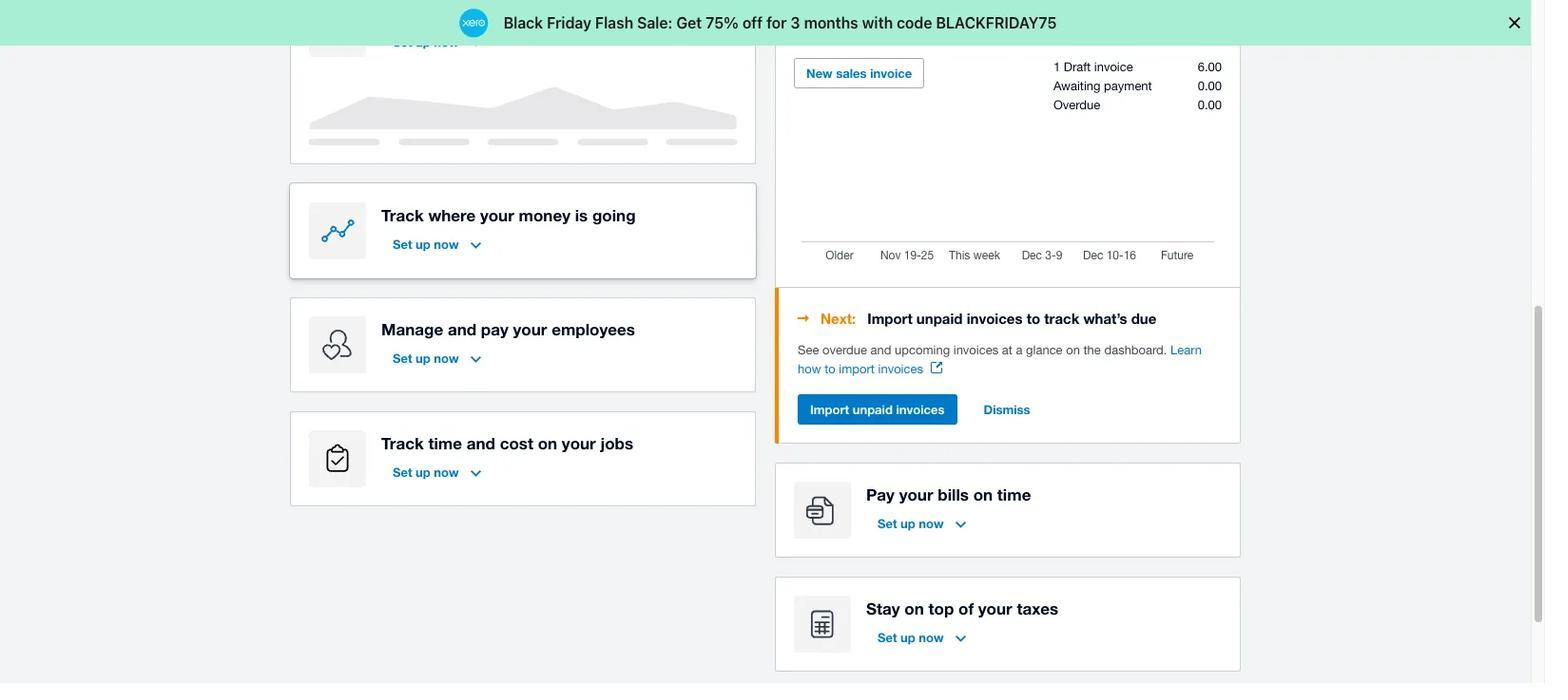 Task type: locate. For each thing, give the bounding box(es) containing it.
track money icon image
[[309, 202, 366, 259]]

set up now button for stay on top of your taxes
[[867, 623, 977, 653]]

awaiting payment
[[1054, 79, 1153, 93]]

stay on top of your taxes
[[867, 599, 1059, 619]]

1 horizontal spatial invoice
[[1095, 60, 1134, 74]]

up right projects icon
[[416, 465, 431, 480]]

jobs
[[601, 433, 634, 453]]

now down where
[[434, 236, 459, 252]]

taxes icon image
[[794, 596, 851, 653]]

0 horizontal spatial unpaid
[[853, 402, 893, 417]]

1 vertical spatial 0.00
[[1198, 98, 1222, 112]]

import unpaid invoices to track what's due
[[868, 310, 1157, 327]]

set up now button down the track time and cost on your jobs
[[381, 457, 492, 488]]

track time and cost on your jobs
[[381, 433, 634, 453]]

unpaid inside button
[[853, 402, 893, 417]]

2 track from the top
[[381, 433, 424, 453]]

at
[[1002, 343, 1013, 357]]

0 vertical spatial import
[[868, 310, 913, 327]]

cost
[[500, 433, 534, 453]]

now down top
[[919, 630, 944, 645]]

2 0.00 from the top
[[1198, 98, 1222, 112]]

0 vertical spatial to
[[1027, 310, 1041, 327]]

1 vertical spatial and
[[871, 343, 892, 357]]

import
[[868, 310, 913, 327], [810, 402, 850, 417]]

0 horizontal spatial to
[[825, 362, 836, 376]]

invoices
[[967, 310, 1023, 327], [954, 343, 999, 357], [878, 362, 924, 376], [896, 402, 945, 417]]

on left top
[[905, 599, 924, 619]]

overdue link
[[1054, 98, 1101, 112]]

0 vertical spatial 0.00 link
[[1198, 79, 1222, 93]]

unpaid down the import in the right of the page
[[853, 402, 893, 417]]

time
[[428, 433, 462, 453], [998, 485, 1031, 505]]

invoices inside heading
[[967, 310, 1023, 327]]

stay
[[867, 599, 900, 619]]

your
[[518, 2, 552, 22], [480, 205, 514, 225], [513, 319, 547, 339], [562, 433, 596, 453], [899, 485, 934, 505], [979, 599, 1013, 619]]

going
[[593, 205, 636, 225]]

set up now button for track where your money is going
[[381, 229, 492, 259]]

set down manage
[[393, 351, 412, 366]]

bills
[[938, 485, 969, 505]]

now down manage
[[434, 351, 459, 366]]

1 track from the top
[[381, 205, 424, 225]]

set up now button down where
[[381, 229, 492, 259]]

now down the track time and cost on your jobs
[[434, 465, 459, 480]]

time left cost
[[428, 433, 462, 453]]

up for stay on top of your taxes
[[901, 630, 916, 645]]

set up now button
[[381, 26, 492, 57], [381, 229, 492, 259], [381, 343, 492, 373], [381, 457, 492, 488], [867, 509, 977, 539], [867, 623, 977, 653]]

0.00 for overdue
[[1198, 98, 1222, 112]]

set right projects icon
[[393, 465, 412, 480]]

invoices down opens in a new tab image
[[896, 402, 945, 417]]

0 vertical spatial time
[[428, 433, 462, 453]]

set down stay
[[878, 630, 897, 645]]

1 horizontal spatial unpaid
[[917, 310, 963, 327]]

2 vertical spatial and
[[467, 433, 495, 453]]

set up now for track where your money is going
[[393, 236, 459, 252]]

banking preview line graph image
[[309, 87, 737, 145]]

track
[[1045, 310, 1080, 327]]

track
[[381, 205, 424, 225], [381, 433, 424, 453]]

on right "bills"
[[974, 485, 993, 505]]

money
[[519, 205, 571, 225]]

1 horizontal spatial import
[[868, 310, 913, 327]]

import down how
[[810, 402, 850, 417]]

set right track money icon
[[393, 236, 412, 252]]

set up now down the track time and cost on your jobs
[[393, 465, 459, 480]]

upcoming
[[895, 343, 950, 357]]

taxes
[[1017, 599, 1059, 619]]

set up now down where
[[393, 236, 459, 252]]

and left pay
[[448, 319, 477, 339]]

and left cost
[[467, 433, 495, 453]]

where
[[428, 205, 476, 225]]

time right "bills"
[[998, 485, 1031, 505]]

invoice inside button
[[870, 65, 912, 80]]

invoices up the see overdue and upcoming invoices at a glance on the dashboard.
[[967, 310, 1023, 327]]

see
[[798, 343, 819, 357]]

set up now down visibility
[[393, 34, 459, 49]]

learn
[[1171, 343, 1202, 357]]

set for track where your money is going
[[393, 236, 412, 252]]

import up upcoming
[[868, 310, 913, 327]]

get visibility over your cash flow
[[381, 2, 631, 22]]

invoice
[[1095, 60, 1134, 74], [870, 65, 912, 80]]

0.00 link for overdue
[[1198, 98, 1222, 112]]

unpaid up upcoming
[[917, 310, 963, 327]]

unpaid
[[917, 310, 963, 327], [853, 402, 893, 417]]

track left where
[[381, 205, 424, 225]]

invoice up awaiting payment
[[1095, 60, 1134, 74]]

track for track time and cost on your jobs
[[381, 433, 424, 453]]

up down manage
[[416, 351, 431, 366]]

0 horizontal spatial import
[[810, 402, 850, 417]]

of
[[959, 599, 974, 619]]

invoice right sales
[[870, 65, 912, 80]]

panel body document containing see overdue and upcoming invoices at a glance on the dashboard.
[[798, 341, 1222, 379]]

up
[[416, 34, 431, 49], [416, 236, 431, 252], [416, 351, 431, 366], [416, 465, 431, 480], [901, 516, 916, 531], [901, 630, 916, 645]]

1 vertical spatial unpaid
[[853, 402, 893, 417]]

to left track
[[1027, 310, 1041, 327]]

1 vertical spatial to
[[825, 362, 836, 376]]

1 draft invoice
[[1054, 60, 1134, 74]]

now
[[434, 34, 459, 49], [434, 236, 459, 252], [434, 351, 459, 366], [434, 465, 459, 480], [919, 516, 944, 531], [919, 630, 944, 645]]

heading
[[798, 307, 1222, 330]]

now down visibility
[[434, 34, 459, 49]]

set up now
[[393, 34, 459, 49], [393, 236, 459, 252], [393, 351, 459, 366], [393, 465, 459, 480], [878, 516, 944, 531], [878, 630, 944, 645]]

up for track where your money is going
[[416, 236, 431, 252]]

0 horizontal spatial invoice
[[870, 65, 912, 80]]

0 vertical spatial unpaid
[[917, 310, 963, 327]]

dialog
[[0, 0, 1546, 46]]

0.00
[[1198, 79, 1222, 93], [1198, 98, 1222, 112]]

up down the 'pay your bills on time'
[[901, 516, 916, 531]]

set up now button down visibility
[[381, 26, 492, 57]]

panel body document
[[798, 341, 1222, 379], [798, 341, 1222, 379]]

and for track time and cost on your jobs
[[467, 433, 495, 453]]

set up now down manage
[[393, 351, 459, 366]]

1 0.00 from the top
[[1198, 79, 1222, 93]]

set up now for pay your bills on time
[[878, 516, 944, 531]]

invoice for new sales invoice
[[870, 65, 912, 80]]

track right projects icon
[[381, 433, 424, 453]]

on
[[1066, 343, 1080, 357], [538, 433, 558, 453], [974, 485, 993, 505], [905, 599, 924, 619]]

now down the 'pay your bills on time'
[[919, 516, 944, 531]]

set up now button down the 'pay your bills on time'
[[867, 509, 977, 539]]

set for pay your bills on time
[[878, 516, 897, 531]]

import inside button
[[810, 402, 850, 417]]

up down where
[[416, 236, 431, 252]]

1 horizontal spatial to
[[1027, 310, 1041, 327]]

unpaid for import unpaid invoices to track what's due
[[917, 310, 963, 327]]

to right how
[[825, 362, 836, 376]]

0.00 link
[[1198, 79, 1222, 93], [1198, 98, 1222, 112]]

pay
[[481, 319, 509, 339]]

up down visibility
[[416, 34, 431, 49]]

awaiting
[[1054, 79, 1101, 93]]

to inside heading
[[1027, 310, 1041, 327]]

1 vertical spatial track
[[381, 433, 424, 453]]

glance
[[1026, 343, 1063, 357]]

import unpaid invoices
[[810, 402, 945, 417]]

and
[[448, 319, 477, 339], [871, 343, 892, 357], [467, 433, 495, 453]]

on right cost
[[538, 433, 558, 453]]

set down pay
[[878, 516, 897, 531]]

set down get
[[393, 34, 412, 49]]

manage and pay your employees
[[381, 319, 635, 339]]

2 0.00 link from the top
[[1198, 98, 1222, 112]]

set up now button for track time and cost on your jobs
[[381, 457, 492, 488]]

1
[[1054, 60, 1061, 74]]

set up now button down top
[[867, 623, 977, 653]]

employees
[[552, 319, 635, 339]]

set
[[393, 34, 412, 49], [393, 236, 412, 252], [393, 351, 412, 366], [393, 465, 412, 480], [878, 516, 897, 531], [878, 630, 897, 645]]

set up now down stay
[[878, 630, 944, 645]]

set up now button down manage
[[381, 343, 492, 373]]

invoice for 1 draft invoice
[[1095, 60, 1134, 74]]

invoices down upcoming
[[878, 362, 924, 376]]

now for pay your bills on time
[[919, 516, 944, 531]]

now for track where your money is going
[[434, 236, 459, 252]]

1 0.00 link from the top
[[1198, 79, 1222, 93]]

is
[[575, 205, 588, 225]]

to
[[1027, 310, 1041, 327], [825, 362, 836, 376]]

up down stay on top of your taxes
[[901, 630, 916, 645]]

1 vertical spatial import
[[810, 402, 850, 417]]

awaiting payment link
[[1054, 79, 1153, 93]]

0 vertical spatial 0.00
[[1198, 79, 1222, 93]]

1 vertical spatial 0.00 link
[[1198, 98, 1222, 112]]

1 vertical spatial time
[[998, 485, 1031, 505]]

set up now down pay
[[878, 516, 944, 531]]

now for stay on top of your taxes
[[919, 630, 944, 645]]

up for pay your bills on time
[[901, 516, 916, 531]]

0 vertical spatial track
[[381, 205, 424, 225]]

and up the import in the right of the page
[[871, 343, 892, 357]]

overdue
[[1054, 98, 1101, 112]]



Task type: vqa. For each thing, say whether or not it's contained in the screenshot.
going
yes



Task type: describe. For each thing, give the bounding box(es) containing it.
recommended icon image
[[652, 0, 737, 19]]

1 horizontal spatial time
[[998, 485, 1031, 505]]

invoices left the at
[[954, 343, 999, 357]]

import for import unpaid invoices
[[810, 402, 850, 417]]

set for track time and cost on your jobs
[[393, 465, 412, 480]]

due
[[1132, 310, 1157, 327]]

sales
[[836, 65, 867, 80]]

up for manage and pay your employees
[[416, 351, 431, 366]]

new
[[807, 65, 833, 80]]

projects icon image
[[309, 431, 366, 488]]

import unpaid invoices button
[[798, 394, 957, 425]]

6.00
[[1198, 60, 1222, 74]]

bills icon image
[[794, 482, 851, 539]]

how
[[798, 362, 821, 376]]

0 horizontal spatial time
[[428, 433, 462, 453]]

get
[[381, 2, 409, 22]]

payment
[[1104, 79, 1153, 93]]

set for stay on top of your taxes
[[878, 630, 897, 645]]

now for track time and cost on your jobs
[[434, 465, 459, 480]]

see overdue and upcoming invoices at a glance on the dashboard.
[[798, 343, 1171, 357]]

track where your money is going
[[381, 205, 636, 225]]

visibility
[[413, 2, 475, 22]]

a
[[1016, 343, 1023, 357]]

set for manage and pay your employees
[[393, 351, 412, 366]]

banking icon image
[[309, 0, 366, 57]]

track for track where your money is going
[[381, 205, 424, 225]]

set up now for track time and cost on your jobs
[[393, 465, 459, 480]]

up for track time and cost on your jobs
[[416, 465, 431, 480]]

0.00 link for awaiting payment
[[1198, 79, 1222, 93]]

set up now for stay on top of your taxes
[[878, 630, 944, 645]]

over
[[480, 2, 513, 22]]

0 vertical spatial and
[[448, 319, 477, 339]]

heading containing next:
[[798, 307, 1222, 330]]

now for manage and pay your employees
[[434, 351, 459, 366]]

import for import unpaid invoices to track what's due
[[868, 310, 913, 327]]

cash
[[557, 2, 593, 22]]

dashboard.
[[1105, 343, 1168, 357]]

pay your bills on time
[[867, 485, 1031, 505]]

new sales invoice
[[807, 65, 912, 80]]

dismiss button
[[973, 394, 1042, 425]]

overdue
[[823, 343, 867, 357]]

pay
[[867, 485, 895, 505]]

new sales invoice button
[[794, 58, 925, 88]]

import
[[839, 362, 875, 376]]

invoices inside button
[[896, 402, 945, 417]]

opens in a new tab image
[[931, 362, 943, 373]]

what's
[[1084, 310, 1128, 327]]

set up now button for pay your bills on time
[[867, 509, 977, 539]]

employees icon image
[[309, 316, 366, 373]]

on left the the
[[1066, 343, 1080, 357]]

to inside learn how to import invoices
[[825, 362, 836, 376]]

dismiss
[[984, 402, 1031, 417]]

6.00 link
[[1198, 60, 1222, 74]]

flow
[[598, 2, 631, 22]]

set up now for manage and pay your employees
[[393, 351, 459, 366]]

0.00 for awaiting payment
[[1198, 79, 1222, 93]]

unpaid for import unpaid invoices
[[853, 402, 893, 417]]

top
[[929, 599, 954, 619]]

invoices inside learn how to import invoices
[[878, 362, 924, 376]]

1 draft invoice link
[[1054, 60, 1134, 74]]

and for see overdue and upcoming invoices at a glance on the dashboard.
[[871, 343, 892, 357]]

learn how to import invoices
[[798, 343, 1202, 376]]

set up now button for manage and pay your employees
[[381, 343, 492, 373]]

the
[[1084, 343, 1101, 357]]

next:
[[821, 310, 856, 327]]

draft
[[1064, 60, 1091, 74]]

manage
[[381, 319, 443, 339]]



